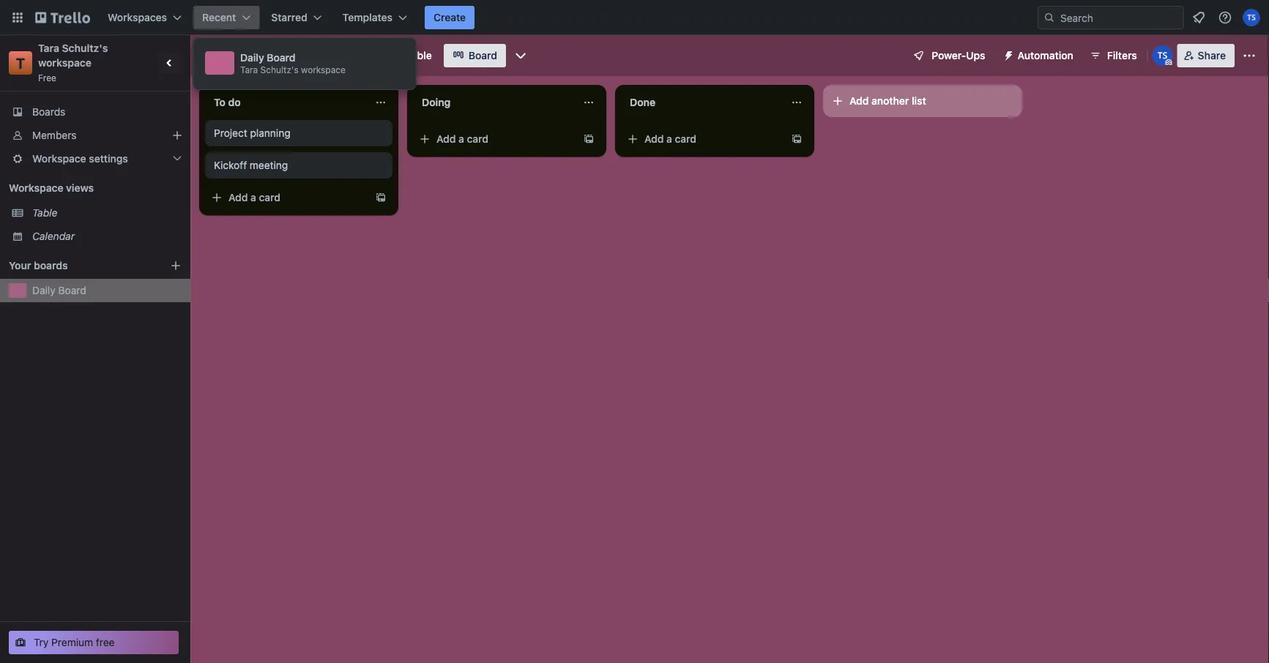 Task type: locate. For each thing, give the bounding box(es) containing it.
power-ups button
[[903, 44, 995, 67]]

a down done text box
[[667, 133, 673, 145]]

customize views image
[[514, 48, 528, 63]]

recent button
[[193, 6, 260, 29]]

workspace inside button
[[344, 49, 398, 62]]

calendar
[[32, 230, 75, 243]]

star or unstar board image
[[298, 50, 309, 62]]

daily board down recent popup button
[[210, 48, 281, 63]]

add a card button down done text box
[[621, 128, 786, 151]]

workspace settings button
[[0, 147, 191, 171]]

add a card button
[[413, 128, 577, 151], [621, 128, 786, 151], [205, 186, 369, 210]]

workspace down star or unstar board image
[[301, 64, 346, 75]]

add a card for done
[[645, 133, 697, 145]]

1 horizontal spatial workspace
[[301, 64, 346, 75]]

workspace down templates dropdown button
[[344, 49, 398, 62]]

boards link
[[0, 100, 191, 124]]

a for doing
[[459, 133, 464, 145]]

add a card for to do
[[229, 192, 281, 204]]

add a card down done
[[645, 133, 697, 145]]

your boards
[[9, 260, 68, 272]]

add board image
[[170, 260, 182, 272]]

try premium free
[[34, 637, 115, 649]]

1 vertical spatial daily board
[[32, 285, 86, 297]]

0 vertical spatial daily board
[[210, 48, 281, 63]]

open information menu image
[[1219, 10, 1233, 25]]

0 horizontal spatial card
[[259, 192, 281, 204]]

t link
[[9, 51, 32, 75]]

Search field
[[1056, 7, 1184, 29]]

0 horizontal spatial tara
[[38, 42, 59, 54]]

daily
[[210, 48, 241, 63], [240, 52, 264, 64], [32, 285, 56, 297]]

schultz's down star or unstar board image
[[261, 64, 299, 75]]

try
[[34, 637, 49, 649]]

create from template… image
[[791, 133, 803, 145], [375, 192, 387, 204]]

filters
[[1108, 49, 1138, 62]]

workspace
[[38, 57, 92, 69], [301, 64, 346, 75]]

0 horizontal spatial create from template… image
[[375, 192, 387, 204]]

1 horizontal spatial card
[[467, 133, 489, 145]]

1 vertical spatial create from template… image
[[375, 192, 387, 204]]

sm image
[[998, 44, 1018, 64]]

2 horizontal spatial a
[[667, 133, 673, 145]]

workspace down members
[[32, 153, 86, 165]]

workspace navigation collapse icon image
[[160, 53, 180, 73]]

1 horizontal spatial a
[[459, 133, 464, 145]]

add down kickoff
[[229, 192, 248, 204]]

visible
[[401, 49, 432, 62]]

a down kickoff meeting
[[251, 192, 256, 204]]

2 horizontal spatial add a card
[[645, 133, 697, 145]]

add a card down doing
[[437, 133, 489, 145]]

1 vertical spatial schultz's
[[261, 64, 299, 75]]

project
[[214, 127, 247, 139]]

tara inside daily board tara schultz's workspace
[[240, 64, 258, 75]]

workspace inside popup button
[[32, 153, 86, 165]]

card down meeting
[[259, 192, 281, 204]]

0 horizontal spatial schultz's
[[62, 42, 108, 54]]

free
[[38, 73, 56, 83]]

workspace settings
[[32, 153, 128, 165]]

add down done
[[645, 133, 664, 145]]

1 horizontal spatial add a card
[[437, 133, 489, 145]]

1 vertical spatial tara
[[240, 64, 258, 75]]

tara up free
[[38, 42, 59, 54]]

workspace visible button
[[318, 44, 441, 67]]

this member is an admin of this board. image
[[1166, 59, 1173, 66]]

doing
[[422, 96, 451, 108]]

tara
[[38, 42, 59, 54], [240, 64, 258, 75]]

add a card down kickoff meeting
[[229, 192, 281, 204]]

0 horizontal spatial add a card
[[229, 192, 281, 204]]

workspace
[[344, 49, 398, 62], [32, 153, 86, 165], [9, 182, 63, 194]]

your boards with 1 items element
[[9, 257, 148, 275]]

try premium free button
[[9, 632, 179, 655]]

tara schultz's workspace link
[[38, 42, 111, 69]]

board link
[[444, 44, 506, 67]]

back to home image
[[35, 6, 90, 29]]

add a card button down doing text box
[[413, 128, 577, 151]]

show menu image
[[1243, 48, 1257, 63]]

workspace up table
[[9, 182, 63, 194]]

Done text field
[[621, 91, 783, 114]]

templates
[[343, 11, 393, 23]]

0 horizontal spatial add a card button
[[205, 186, 369, 210]]

schultz's down the back to home image
[[62, 42, 108, 54]]

workspace up free
[[38, 57, 92, 69]]

0 vertical spatial tara
[[38, 42, 59, 54]]

share
[[1199, 49, 1227, 62]]

search image
[[1044, 12, 1056, 23]]

daily board down boards
[[32, 285, 86, 297]]

a down doing text box
[[459, 133, 464, 145]]

tara up do
[[240, 64, 258, 75]]

workspace for workspace settings
[[32, 153, 86, 165]]

card
[[467, 133, 489, 145], [675, 133, 697, 145], [259, 192, 281, 204]]

add down doing
[[437, 133, 456, 145]]

0 vertical spatial create from template… image
[[791, 133, 803, 145]]

1 horizontal spatial create from template… image
[[791, 133, 803, 145]]

premium
[[51, 637, 93, 649]]

card down done text box
[[675, 133, 697, 145]]

2 horizontal spatial add a card button
[[621, 128, 786, 151]]

a for to do
[[251, 192, 256, 204]]

add inside button
[[850, 95, 869, 107]]

0 horizontal spatial a
[[251, 192, 256, 204]]

1 horizontal spatial schultz's
[[261, 64, 299, 75]]

board
[[244, 48, 281, 63], [469, 49, 498, 62], [267, 52, 296, 64], [58, 285, 86, 297]]

add left another
[[850, 95, 869, 107]]

members
[[32, 129, 77, 141]]

starred button
[[263, 6, 331, 29]]

add another list button
[[824, 85, 1023, 117]]

schultz's
[[62, 42, 108, 54], [261, 64, 299, 75]]

2 horizontal spatial card
[[675, 133, 697, 145]]

create
[[434, 11, 466, 23]]

1 horizontal spatial tara
[[240, 64, 258, 75]]

automation
[[1018, 49, 1074, 62]]

to do
[[214, 96, 241, 108]]

workspace inside tara schultz's workspace free
[[38, 57, 92, 69]]

add a card button down kickoff meeting link
[[205, 186, 369, 210]]

table
[[32, 207, 57, 219]]

daily inside daily board link
[[32, 285, 56, 297]]

0 vertical spatial schultz's
[[62, 42, 108, 54]]

board inside daily board tara schultz's workspace
[[267, 52, 296, 64]]

power-ups
[[932, 49, 986, 62]]

To do text field
[[205, 91, 366, 114]]

daily board tara schultz's workspace
[[240, 52, 346, 75]]

2 vertical spatial workspace
[[9, 182, 63, 194]]

card down doing text box
[[467, 133, 489, 145]]

0 vertical spatial workspace
[[344, 49, 398, 62]]

add a card button for done
[[621, 128, 786, 151]]

a
[[459, 133, 464, 145], [667, 133, 673, 145], [251, 192, 256, 204]]

1 vertical spatial workspace
[[32, 153, 86, 165]]

kickoff meeting
[[214, 159, 288, 171]]

add
[[850, 95, 869, 107], [437, 133, 456, 145], [645, 133, 664, 145], [229, 192, 248, 204]]

done
[[630, 96, 656, 108]]

0 horizontal spatial workspace
[[38, 57, 92, 69]]

card for doing
[[467, 133, 489, 145]]

add a card
[[437, 133, 489, 145], [645, 133, 697, 145], [229, 192, 281, 204]]

daily board
[[210, 48, 281, 63], [32, 285, 86, 297]]

starred
[[271, 11, 308, 23]]

board inside text field
[[244, 48, 281, 63]]

list
[[912, 95, 927, 107]]

1 horizontal spatial add a card button
[[413, 128, 577, 151]]

1 horizontal spatial daily board
[[210, 48, 281, 63]]

add for done
[[645, 133, 664, 145]]

planning
[[250, 127, 291, 139]]



Task type: describe. For each thing, give the bounding box(es) containing it.
views
[[66, 182, 94, 194]]

to
[[214, 96, 226, 108]]

workspace for workspace views
[[9, 182, 63, 194]]

workspace for workspace visible
[[344, 49, 398, 62]]

card for done
[[675, 133, 697, 145]]

workspaces button
[[99, 6, 191, 29]]

ups
[[967, 49, 986, 62]]

workspace inside daily board tara schultz's workspace
[[301, 64, 346, 75]]

share button
[[1178, 44, 1235, 67]]

daily inside daily board tara schultz's workspace
[[240, 52, 264, 64]]

meeting
[[250, 159, 288, 171]]

daily inside board name text field
[[210, 48, 241, 63]]

card for to do
[[259, 192, 281, 204]]

recent
[[202, 11, 236, 23]]

schultz's inside daily board tara schultz's workspace
[[261, 64, 299, 75]]

Doing text field
[[413, 91, 574, 114]]

free
[[96, 637, 115, 649]]

create button
[[425, 6, 475, 29]]

a for done
[[667, 133, 673, 145]]

add for to do
[[229, 192, 248, 204]]

templates button
[[334, 6, 416, 29]]

add another list
[[850, 95, 927, 107]]

another
[[872, 95, 910, 107]]

tara inside tara schultz's workspace free
[[38, 42, 59, 54]]

your
[[9, 260, 31, 272]]

0 notifications image
[[1191, 9, 1208, 26]]

boards
[[34, 260, 68, 272]]

power-
[[932, 49, 967, 62]]

tara schultz (taraschultz7) image
[[1153, 45, 1174, 66]]

t
[[16, 54, 25, 71]]

create from template… image for to do
[[375, 192, 387, 204]]

project planning
[[214, 127, 291, 139]]

kickoff
[[214, 159, 247, 171]]

workspace views
[[9, 182, 94, 194]]

create from template… image for done
[[791, 133, 803, 145]]

members link
[[0, 124, 191, 147]]

workspaces
[[108, 11, 167, 23]]

do
[[228, 96, 241, 108]]

primary element
[[0, 0, 1270, 35]]

add a card for doing
[[437, 133, 489, 145]]

add for doing
[[437, 133, 456, 145]]

settings
[[89, 153, 128, 165]]

tara schultz's workspace free
[[38, 42, 111, 83]]

tara schultz (taraschultz7) image
[[1244, 9, 1261, 26]]

calendar link
[[32, 229, 182, 244]]

table link
[[32, 206, 182, 221]]

workspace visible
[[344, 49, 432, 62]]

daily board inside board name text field
[[210, 48, 281, 63]]

0 horizontal spatial daily board
[[32, 285, 86, 297]]

Board name text field
[[202, 44, 289, 67]]

automation button
[[998, 44, 1083, 67]]

daily board link
[[32, 284, 182, 298]]

boards
[[32, 106, 65, 118]]

add a card button for doing
[[413, 128, 577, 151]]

create from template… image
[[583, 133, 595, 145]]

add a card button for to do
[[205, 186, 369, 210]]

project planning link
[[214, 126, 384, 141]]

schultz's inside tara schultz's workspace free
[[62, 42, 108, 54]]

kickoff meeting link
[[214, 158, 384, 173]]

filters button
[[1086, 44, 1142, 67]]



Task type: vqa. For each thing, say whether or not it's contained in the screenshot.
Set permissions and admin controls
no



